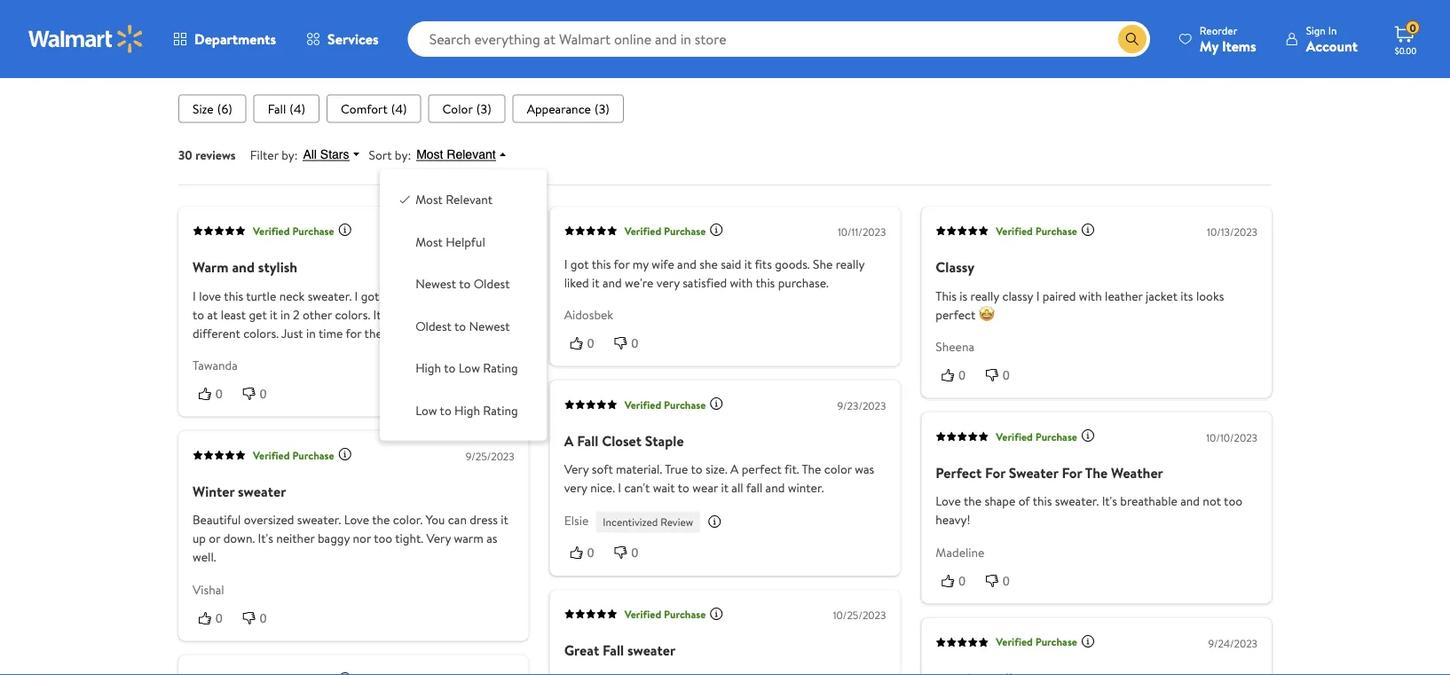 Task type: locate. For each thing, give the bounding box(es) containing it.
1 horizontal spatial very
[[657, 274, 680, 291]]

0 vertical spatial a
[[564, 431, 574, 451]]

(3) right appearance
[[595, 100, 610, 117]]

very left nice.
[[564, 480, 588, 497]]

5 list item from the left
[[513, 94, 624, 123]]

rating up 9/25/2023
[[483, 402, 518, 419]]

the left color.
[[372, 512, 390, 529]]

1 vertical spatial low
[[416, 402, 437, 419]]

the up love the shape of this sweater. it's breathable and not too heavy! on the right of page
[[1086, 463, 1108, 483]]

verified purchase for a fall closet staple
[[625, 397, 706, 412]]

1 list item from the left
[[178, 94, 247, 123]]

down.
[[223, 530, 255, 548]]

got up liked
[[571, 255, 589, 272]]

warm and stylish
[[193, 257, 298, 277]]

with inside i got this for my wife and she said it fits goods. she really liked it and we're very satisfied with this purchase.
[[730, 274, 753, 291]]

1 vertical spatial sweater
[[628, 641, 676, 661]]

by: for filter by:
[[282, 146, 298, 163]]

incentivized review information image
[[708, 515, 722, 529]]

high down winter! at the left
[[416, 360, 441, 377]]

most relevant button
[[411, 147, 515, 163]]

with down the said
[[730, 274, 753, 291]]

option group
[[394, 184, 532, 427]]

rating for high to low rating
[[483, 360, 518, 377]]

and
[[678, 255, 697, 272], [232, 257, 255, 277], [603, 274, 622, 291], [405, 324, 424, 342], [766, 480, 785, 497], [1181, 493, 1200, 510]]

got inside i got this for my wife and she said it fits goods. she really liked it and we're very satisfied with this purchase.
[[571, 255, 589, 272]]

a inside the very soft material. true to size. a perfect fit. the color was very nice. i can't wait to wear it all fall and winter.
[[731, 461, 739, 478]]

it
[[745, 255, 752, 272], [592, 274, 600, 291], [382, 287, 390, 304], [270, 306, 278, 323], [721, 480, 729, 497], [501, 512, 509, 529]]

by: right the sort
[[395, 146, 411, 163]]

0 vertical spatial fall
[[268, 100, 286, 117]]

to
[[459, 276, 471, 293], [193, 306, 204, 323], [455, 318, 466, 335], [444, 360, 456, 377], [440, 402, 452, 419], [691, 461, 703, 478], [678, 480, 690, 497]]

verified purchase information image for great fall sweater
[[710, 607, 724, 621]]

1 horizontal spatial newest
[[469, 318, 510, 335]]

0 vertical spatial newest
[[416, 276, 456, 293]]

1 horizontal spatial (4)
[[391, 100, 407, 117]]

items
[[1222, 36, 1257, 55]]

0 vertical spatial the
[[365, 324, 382, 342]]

1 horizontal spatial a
[[731, 461, 739, 478]]

sweater right great at the left
[[628, 641, 676, 661]]

different
[[193, 324, 240, 342]]

it left fits
[[745, 255, 752, 272]]

low up low to high rating
[[459, 360, 480, 377]]

list
[[178, 94, 1272, 123]]

colors. left it on the left of the page
[[335, 306, 370, 323]]

0 horizontal spatial 10/13/2023
[[464, 224, 515, 240]]

it's left breathable
[[1102, 493, 1118, 510]]

1 vertical spatial for
[[346, 324, 362, 342]]

1 vertical spatial very
[[564, 480, 588, 497]]

and down comes
[[405, 324, 424, 342]]

0 horizontal spatial very
[[427, 530, 451, 548]]

0 vertical spatial very
[[564, 461, 589, 478]]

2 vertical spatial sweater.
[[297, 512, 341, 529]]

10/25/2023
[[833, 608, 886, 623]]

to inside "i love this turtle neck sweater.  i got it in green but i'm going to at least get it in 2 other colors.  it comes in several different colors.  just in time for the fall and winter!"
[[193, 306, 204, 323]]

1 vertical spatial fall
[[577, 431, 599, 451]]

fall right great at the left
[[603, 641, 624, 661]]

fall inside list item
[[268, 100, 286, 117]]

beautiful
[[193, 512, 241, 529]]

1 by: from the left
[[282, 146, 298, 163]]

paired
[[1043, 287, 1076, 304]]

option group containing most relevant
[[394, 184, 532, 427]]

love the shape of this sweater. it's breathable and not too heavy!
[[936, 493, 1243, 529]]

0 horizontal spatial fall
[[385, 324, 402, 342]]

1 horizontal spatial fall
[[746, 480, 763, 497]]

and inside "i love this turtle neck sweater.  i got it in green but i'm going to at least get it in 2 other colors.  it comes in several different colors.  just in time for the fall and winter!"
[[405, 324, 424, 342]]

very soft material. true to size. a perfect fit. the color was very nice. i can't wait to wear it all fall and winter.
[[564, 461, 875, 497]]

1 horizontal spatial high
[[455, 402, 480, 419]]

colors.
[[335, 306, 370, 323], [243, 324, 279, 342]]

this
[[592, 255, 611, 272], [756, 274, 775, 291], [224, 287, 243, 304], [1033, 493, 1053, 510]]

in down green
[[422, 306, 432, 323]]

with right paired on the top of page
[[1079, 287, 1102, 304]]

2 (4) from the left
[[391, 100, 407, 117]]

1 vertical spatial fall
[[746, 480, 763, 497]]

a
[[564, 431, 574, 451], [731, 461, 739, 478]]

too inside beautiful oversized sweater. love the color. you can dress it up or down. it's neither baggy nor too tight. very warm as well.
[[374, 530, 393, 548]]

0 vertical spatial relevant
[[447, 148, 496, 162]]

verified for a fall closet staple
[[625, 397, 662, 412]]

0 horizontal spatial very
[[564, 480, 588, 497]]

fall down mentions
[[268, 100, 286, 117]]

2 rating from the top
[[483, 402, 518, 419]]

0 vertical spatial low
[[459, 360, 480, 377]]

reorder my items
[[1200, 23, 1257, 55]]

by: left all
[[282, 146, 298, 163]]

perfect
[[936, 463, 982, 483]]

in up comes
[[393, 287, 403, 304]]

sweater. inside love the shape of this sweater. it's breathable and not too heavy!
[[1055, 493, 1099, 510]]

2 list item from the left
[[254, 94, 320, 123]]

this up least
[[224, 287, 243, 304]]

1 vertical spatial a
[[731, 461, 739, 478]]

10/13/2023 up newest to oldest
[[464, 224, 515, 240]]

4 list item from the left
[[428, 94, 506, 123]]

and inside love the shape of this sweater. it's breathable and not too heavy!
[[1181, 493, 1200, 510]]

in
[[1329, 23, 1337, 38]]

the up heavy!
[[964, 493, 982, 510]]

1 vertical spatial too
[[374, 530, 393, 548]]

newest left i'm
[[416, 276, 456, 293]]

most relevant inside option group
[[416, 191, 493, 209]]

0 horizontal spatial love
[[344, 512, 369, 529]]

got inside "i love this turtle neck sweater.  i got it in green but i'm going to at least get it in 2 other colors.  it comes in several different colors.  just in time for the fall and winter!"
[[361, 287, 379, 304]]

the inside the very soft material. true to size. a perfect fit. the color was very nice. i can't wait to wear it all fall and winter.
[[802, 461, 822, 478]]

most left helpful
[[416, 233, 443, 251]]

really up 🤩 at the top of page
[[971, 287, 1000, 304]]

verified for warm and stylish
[[253, 223, 290, 238]]

1 horizontal spatial it's
[[1102, 493, 1118, 510]]

low down high to low rating
[[416, 402, 437, 419]]

3 list item from the left
[[327, 94, 421, 123]]

can't
[[625, 480, 650, 497]]

verified purchase for classy
[[996, 223, 1078, 238]]

perfect down is
[[936, 306, 976, 323]]

weather
[[1112, 463, 1164, 483]]

1 (4) from the left
[[290, 100, 305, 117]]

this left my
[[592, 255, 611, 272]]

1 horizontal spatial fall
[[577, 431, 599, 451]]

it's inside beautiful oversized sweater. love the color. you can dress it up or down. it's neither baggy nor too tight. very warm as well.
[[258, 530, 273, 548]]

too right not
[[1224, 493, 1243, 510]]

0 horizontal spatial by:
[[282, 146, 298, 163]]

with
[[730, 274, 753, 291], [1079, 287, 1102, 304]]

it inside beautiful oversized sweater. love the color. you can dress it up or down. it's neither baggy nor too tight. very warm as well.
[[501, 512, 509, 529]]

the
[[365, 324, 382, 342], [964, 493, 982, 510], [372, 512, 390, 529]]

this right of
[[1033, 493, 1053, 510]]

purchase
[[292, 223, 334, 238], [664, 223, 706, 238], [1036, 223, 1078, 238], [664, 397, 706, 412], [1036, 429, 1078, 444], [292, 448, 334, 463], [664, 607, 706, 622], [1036, 635, 1078, 650]]

liked
[[564, 274, 589, 291]]

0 vertical spatial perfect
[[936, 306, 976, 323]]

Walmart Site-Wide search field
[[408, 21, 1150, 57]]

size
[[193, 100, 214, 117]]

0 horizontal spatial with
[[730, 274, 753, 291]]

1 (3) from the left
[[477, 100, 492, 117]]

this inside "i love this turtle neck sweater.  i got it in green but i'm going to at least get it in 2 other colors.  it comes in several different colors.  just in time for the fall and winter!"
[[224, 287, 243, 304]]

wear
[[693, 480, 718, 497]]

1 vertical spatial most relevant
[[416, 191, 493, 209]]

by: for sort by:
[[395, 146, 411, 163]]

sweater up oversized
[[238, 482, 286, 501]]

to right wait
[[678, 480, 690, 497]]

perfect left fit.
[[742, 461, 782, 478]]

1 horizontal spatial 10/13/2023
[[1208, 224, 1258, 240]]

got up it on the left of the page
[[361, 287, 379, 304]]

1 vertical spatial newest
[[469, 318, 510, 335]]

very inside the very soft material. true to size. a perfect fit. the color was very nice. i can't wait to wear it all fall and winter.
[[564, 480, 588, 497]]

1 vertical spatial rating
[[483, 402, 518, 419]]

0 horizontal spatial sweater
[[238, 482, 286, 501]]

to left at
[[193, 306, 204, 323]]

fall up soft
[[577, 431, 599, 451]]

10/13/2023 for warm and stylish
[[464, 224, 515, 240]]

perfect inside the very soft material. true to size. a perfect fit. the color was very nice. i can't wait to wear it all fall and winter.
[[742, 461, 782, 478]]

1 vertical spatial got
[[361, 287, 379, 304]]

1 vertical spatial oldest
[[416, 318, 452, 335]]

very down the 'you'
[[427, 530, 451, 548]]

and left she
[[678, 255, 697, 272]]

1 horizontal spatial for
[[1062, 463, 1083, 483]]

verified for perfect for sweater for the weather
[[996, 429, 1033, 444]]

most inside 'dropdown button'
[[417, 148, 443, 162]]

0 vertical spatial most
[[417, 148, 443, 162]]

love up nor
[[344, 512, 369, 529]]

0 horizontal spatial (4)
[[290, 100, 305, 117]]

relevant down color (3)
[[447, 148, 496, 162]]

the down it on the left of the page
[[365, 324, 382, 342]]

verified purchase information image for perfect for sweater for the weather
[[1081, 429, 1096, 443]]

a right size.
[[731, 461, 739, 478]]

elsie
[[564, 512, 589, 529]]

frequent mentions
[[178, 56, 296, 76]]

aidosbek
[[564, 306, 614, 323]]

neck
[[279, 287, 305, 304]]

a left closet in the left bottom of the page
[[564, 431, 574, 451]]

(4) up all
[[290, 100, 305, 117]]

winter!
[[427, 324, 465, 342]]

0 horizontal spatial too
[[374, 530, 393, 548]]

1 vertical spatial it's
[[258, 530, 273, 548]]

2 10/13/2023 from the left
[[1208, 224, 1258, 240]]

1 horizontal spatial very
[[564, 461, 589, 478]]

and left we're
[[603, 274, 622, 291]]

walmart image
[[28, 25, 144, 53]]

it right the dress
[[501, 512, 509, 529]]

very
[[564, 461, 589, 478], [427, 530, 451, 548]]

verified purchase for great fall sweater
[[625, 607, 706, 622]]

most right sort by:
[[417, 148, 443, 162]]

most
[[417, 148, 443, 162], [416, 191, 443, 209], [416, 233, 443, 251]]

other
[[303, 306, 332, 323]]

0 horizontal spatial oldest
[[416, 318, 452, 335]]

1 rating from the top
[[483, 360, 518, 377]]

fall right all
[[746, 480, 763, 497]]

for right sweater
[[1062, 463, 1083, 483]]

1 horizontal spatial really
[[971, 287, 1000, 304]]

(3)
[[477, 100, 492, 117], [595, 100, 610, 117]]

1 horizontal spatial got
[[571, 255, 589, 272]]

relevant inside option group
[[446, 191, 493, 209]]

sweater. up baggy at the left of the page
[[297, 512, 341, 529]]

newest
[[416, 276, 456, 293], [469, 318, 510, 335]]

1 vertical spatial high
[[455, 402, 480, 419]]

0 horizontal spatial fall
[[268, 100, 286, 117]]

perfect
[[936, 306, 976, 323], [742, 461, 782, 478]]

colors. down 'get' at the left of the page
[[243, 324, 279, 342]]

10/13/2023
[[464, 224, 515, 240], [1208, 224, 1258, 240]]

too right nor
[[374, 530, 393, 548]]

filter by:
[[250, 146, 298, 163]]

1 vertical spatial relevant
[[446, 191, 493, 209]]

2 (3) from the left
[[595, 100, 610, 117]]

i love this turtle neck sweater.  i got it in green but i'm going to at least get it in 2 other colors.  it comes in several different colors.  just in time for the fall and winter!
[[193, 287, 510, 342]]

0 horizontal spatial for
[[985, 463, 1006, 483]]

2 horizontal spatial fall
[[603, 641, 624, 661]]

love
[[936, 493, 961, 510], [344, 512, 369, 529]]

0 horizontal spatial really
[[836, 255, 865, 272]]

up
[[193, 530, 206, 548]]

30
[[178, 146, 192, 163]]

0 horizontal spatial a
[[564, 431, 574, 451]]

0 vertical spatial fall
[[385, 324, 402, 342]]

comes
[[384, 306, 419, 323]]

i inside this is really classy i paired with leather jacket its looks perfect 🤩
[[1037, 287, 1040, 304]]

by:
[[282, 146, 298, 163], [395, 146, 411, 163]]

for left my
[[614, 255, 630, 272]]

verified purchase information image
[[338, 223, 352, 237], [1081, 223, 1096, 237], [710, 397, 724, 411], [1081, 635, 1096, 649], [338, 672, 352, 676]]

i
[[564, 255, 568, 272], [193, 287, 196, 304], [355, 287, 358, 304], [1037, 287, 1040, 304], [618, 480, 622, 497]]

1 horizontal spatial colors.
[[335, 306, 370, 323]]

very left soft
[[564, 461, 589, 478]]

and down fit.
[[766, 480, 785, 497]]

review
[[661, 515, 694, 530]]

list item containing color
[[428, 94, 506, 123]]

and left not
[[1181, 493, 1200, 510]]

1 horizontal spatial for
[[614, 255, 630, 272]]

0 vertical spatial too
[[1224, 493, 1243, 510]]

very down wife
[[657, 274, 680, 291]]

0 horizontal spatial (3)
[[477, 100, 492, 117]]

0 vertical spatial most relevant
[[417, 148, 496, 162]]

1 vertical spatial love
[[344, 512, 369, 529]]

oldest down green
[[416, 318, 452, 335]]

0 horizontal spatial high
[[416, 360, 441, 377]]

rating up low to high rating
[[483, 360, 518, 377]]

list item containing comfort
[[327, 94, 421, 123]]

0 vertical spatial sweater
[[238, 482, 286, 501]]

1 vertical spatial sweater.
[[1055, 493, 1099, 510]]

0 vertical spatial got
[[571, 255, 589, 272]]

low to high rating
[[416, 402, 518, 419]]

really inside this is really classy i paired with leather jacket its looks perfect 🤩
[[971, 287, 1000, 304]]

1 horizontal spatial oldest
[[474, 276, 510, 293]]

1 vertical spatial very
[[427, 530, 451, 548]]

(3) right the color
[[477, 100, 492, 117]]

we're
[[625, 274, 654, 291]]

1 10/13/2023 from the left
[[464, 224, 515, 240]]

(4) right the comfort
[[391, 100, 407, 117]]

0 horizontal spatial the
[[802, 461, 822, 478]]

the up winter. in the right bottom of the page
[[802, 461, 822, 478]]

really right she
[[836, 255, 865, 272]]

1 horizontal spatial perfect
[[936, 306, 976, 323]]

purchase for winter sweater
[[292, 448, 334, 463]]

reorder
[[1200, 23, 1238, 38]]

wife
[[652, 255, 675, 272]]

1 horizontal spatial love
[[936, 493, 961, 510]]

0 vertical spatial really
[[836, 255, 865, 272]]

0 vertical spatial for
[[614, 255, 630, 272]]

search icon image
[[1126, 32, 1140, 46]]

verified for classy
[[996, 223, 1033, 238]]

purchase for warm and stylish
[[292, 223, 334, 238]]

it left all
[[721, 480, 729, 497]]

sweater. for sweater
[[1055, 493, 1099, 510]]

verified purchase information image
[[710, 223, 724, 237], [1081, 429, 1096, 443], [338, 448, 352, 462], [710, 607, 724, 621]]

most relevant down the color
[[417, 148, 496, 162]]

1 horizontal spatial too
[[1224, 493, 1243, 510]]

0 vertical spatial sweater.
[[308, 287, 352, 304]]

the
[[802, 461, 822, 478], [1086, 463, 1108, 483]]

really inside i got this for my wife and she said it fits goods. she really liked it and we're very satisfied with this purchase.
[[836, 255, 865, 272]]

sweater. down perfect for sweater for the weather
[[1055, 493, 1099, 510]]

2 vertical spatial the
[[372, 512, 390, 529]]

(3) for color (3)
[[477, 100, 492, 117]]

oldest right but
[[474, 276, 510, 293]]

madeline
[[936, 544, 985, 561]]

she
[[813, 255, 833, 272]]

purchase for perfect for sweater for the weather
[[1036, 429, 1078, 444]]

too inside love the shape of this sweater. it's breathable and not too heavy!
[[1224, 493, 1243, 510]]

0 horizontal spatial it's
[[258, 530, 273, 548]]

for up shape
[[985, 463, 1006, 483]]

1 vertical spatial the
[[964, 493, 982, 510]]

green
[[406, 287, 437, 304]]

its
[[1181, 287, 1194, 304]]

sign
[[1307, 23, 1326, 38]]

very inside beautiful oversized sweater. love the color. you can dress it up or down. it's neither baggy nor too tight. very warm as well.
[[427, 530, 451, 548]]

2 by: from the left
[[395, 146, 411, 163]]

my
[[633, 255, 649, 272]]

1 horizontal spatial (3)
[[595, 100, 610, 117]]

most relevant up most helpful
[[416, 191, 493, 209]]

0 vertical spatial oldest
[[474, 276, 510, 293]]

1 vertical spatial really
[[971, 287, 1000, 304]]

it's inside love the shape of this sweater. it's breathable and not too heavy!
[[1102, 493, 1118, 510]]

fall down comes
[[385, 324, 402, 342]]

for right time at left
[[346, 324, 362, 342]]

satisfied
[[683, 274, 727, 291]]

incentivized review
[[603, 515, 694, 530]]

rating
[[483, 360, 518, 377], [483, 402, 518, 419]]

0 horizontal spatial newest
[[416, 276, 456, 293]]

0 horizontal spatial perfect
[[742, 461, 782, 478]]

newest down going
[[469, 318, 510, 335]]

relevant up helpful
[[446, 191, 493, 209]]

sweater. up other
[[308, 287, 352, 304]]

0 button
[[564, 334, 609, 352], [609, 334, 653, 352], [936, 366, 980, 384], [980, 366, 1024, 384], [193, 385, 237, 403], [237, 385, 281, 403], [564, 544, 609, 562], [609, 544, 653, 562], [936, 572, 980, 590], [980, 572, 1024, 590], [193, 609, 237, 627], [237, 609, 281, 627]]

get
[[249, 306, 267, 323]]

this is really classy i paired with leather jacket its looks perfect 🤩
[[936, 287, 1225, 323]]

in left 2
[[281, 306, 290, 323]]

1 vertical spatial perfect
[[742, 461, 782, 478]]

(4) for comfort (4)
[[391, 100, 407, 117]]

10/13/2023 up looks
[[1208, 224, 1258, 240]]

sweater. inside "i love this turtle neck sweater.  i got it in green but i'm going to at least get it in 2 other colors.  it comes in several different colors.  just in time for the fall and winter!"
[[308, 287, 352, 304]]

fall inside the very soft material. true to size. a perfect fit. the color was very nice. i can't wait to wear it all fall and winter.
[[746, 480, 763, 497]]

got
[[571, 255, 589, 272], [361, 287, 379, 304]]

1 horizontal spatial low
[[459, 360, 480, 377]]

high down high to low rating
[[455, 402, 480, 419]]

0 horizontal spatial for
[[346, 324, 362, 342]]

0 vertical spatial love
[[936, 493, 961, 510]]

fall
[[268, 100, 286, 117], [577, 431, 599, 451], [603, 641, 624, 661]]

rating for low to high rating
[[483, 402, 518, 419]]

it's down oversized
[[258, 530, 273, 548]]

shape
[[985, 493, 1016, 510]]

0 vertical spatial rating
[[483, 360, 518, 377]]

0 vertical spatial it's
[[1102, 493, 1118, 510]]

love up heavy!
[[936, 493, 961, 510]]

0 horizontal spatial low
[[416, 402, 437, 419]]

list item
[[178, 94, 247, 123], [254, 94, 320, 123], [327, 94, 421, 123], [428, 94, 506, 123], [513, 94, 624, 123]]

1 horizontal spatial with
[[1079, 287, 1102, 304]]

1 horizontal spatial by:
[[395, 146, 411, 163]]

0 vertical spatial colors.
[[335, 306, 370, 323]]

most right the most relevant option
[[416, 191, 443, 209]]

0 vertical spatial very
[[657, 274, 680, 291]]

but
[[440, 287, 458, 304]]

i inside the very soft material. true to size. a perfect fit. the color was very nice. i can't wait to wear it all fall and winter.
[[618, 480, 622, 497]]



Task type: vqa. For each thing, say whether or not it's contained in the screenshot.
the appearance (3)
yes



Task type: describe. For each thing, give the bounding box(es) containing it.
fall inside "i love this turtle neck sweater.  i got it in green but i'm going to at least get it in 2 other colors.  it comes in several different colors.  just in time for the fall and winter!"
[[385, 324, 402, 342]]

list containing size
[[178, 94, 1272, 123]]

winter sweater
[[193, 482, 286, 501]]

verified purchase information image for winter sweater
[[338, 448, 352, 462]]

(6)
[[217, 100, 232, 117]]

mentions
[[238, 56, 296, 76]]

departments button
[[158, 18, 291, 60]]

great
[[564, 641, 599, 661]]

perfect inside this is really classy i paired with leather jacket its looks perfect 🤩
[[936, 306, 976, 323]]

$0.00
[[1395, 44, 1417, 56]]

to left size.
[[691, 461, 703, 478]]

or
[[209, 530, 220, 548]]

verified purchase for winter sweater
[[253, 448, 334, 463]]

it up comes
[[382, 287, 390, 304]]

i inside i got this for my wife and she said it fits goods. she really liked it and we're very satisfied with this purchase.
[[564, 255, 568, 272]]

9/24/2023
[[1209, 636, 1258, 651]]

winter
[[193, 482, 235, 501]]

this inside love the shape of this sweater. it's breathable and not too heavy!
[[1033, 493, 1053, 510]]

relevant inside 'dropdown button'
[[447, 148, 496, 162]]

oversized
[[244, 512, 294, 529]]

love inside beautiful oversized sweater. love the color. you can dress it up or down. it's neither baggy nor too tight. very warm as well.
[[344, 512, 369, 529]]

color
[[443, 100, 473, 117]]

to down winter! at the left
[[444, 360, 456, 377]]

great fall sweater
[[564, 641, 676, 661]]

color (3)
[[443, 100, 492, 117]]

not
[[1203, 493, 1222, 510]]

9/25/2023
[[466, 449, 515, 464]]

fits
[[755, 255, 772, 272]]

2
[[293, 306, 300, 323]]

account
[[1307, 36, 1358, 55]]

0 vertical spatial high
[[416, 360, 441, 377]]

to right but
[[459, 276, 471, 293]]

classy
[[936, 257, 975, 277]]

color
[[825, 461, 852, 478]]

at
[[207, 306, 218, 323]]

and right warm in the top left of the page
[[232, 257, 255, 277]]

the inside "i love this turtle neck sweater.  i got it in green but i'm going to at least get it in 2 other colors.  it comes in several different colors.  just in time for the fall and winter!"
[[365, 324, 382, 342]]

winter.
[[788, 480, 824, 497]]

it inside the very soft material. true to size. a perfect fit. the color was very nice. i can't wait to wear it all fall and winter.
[[721, 480, 729, 497]]

goods.
[[775, 255, 810, 272]]

this
[[936, 287, 957, 304]]

all stars button
[[298, 147, 369, 163]]

all
[[303, 148, 317, 162]]

it
[[373, 306, 381, 323]]

size.
[[706, 461, 728, 478]]

the inside love the shape of this sweater. it's breathable and not too heavy!
[[964, 493, 982, 510]]

oldest to newest
[[416, 318, 510, 335]]

verified for great fall sweater
[[625, 607, 662, 622]]

is
[[960, 287, 968, 304]]

comfort
[[341, 100, 388, 117]]

departments
[[194, 29, 276, 49]]

Most Relevant radio
[[398, 191, 412, 205]]

list item containing size
[[178, 94, 247, 123]]

stylish
[[258, 257, 298, 277]]

nice.
[[591, 480, 615, 497]]

i got this for my wife and she said it fits goods. she really liked it and we're very satisfied with this purchase.
[[564, 255, 865, 291]]

you
[[426, 512, 445, 529]]

most relevant inside 'dropdown button'
[[417, 148, 496, 162]]

list item containing fall
[[254, 94, 320, 123]]

(3) for appearance (3)
[[595, 100, 610, 117]]

1 horizontal spatial the
[[1086, 463, 1108, 483]]

very inside the very soft material. true to size. a perfect fit. the color was very nice. i can't wait to wear it all fall and winter.
[[564, 461, 589, 478]]

the inside beautiful oversized sweater. love the color. you can dress it up or down. it's neither baggy nor too tight. very warm as well.
[[372, 512, 390, 529]]

breathable
[[1121, 493, 1178, 510]]

services
[[328, 29, 379, 49]]

material.
[[616, 461, 663, 478]]

sweater. for stylish
[[308, 287, 352, 304]]

heavy!
[[936, 512, 971, 529]]

services button
[[291, 18, 394, 60]]

jacket
[[1146, 287, 1178, 304]]

verified for winter sweater
[[253, 448, 290, 463]]

filter
[[250, 146, 279, 163]]

verified purchase information image for a fall closet staple
[[710, 397, 724, 411]]

love
[[199, 287, 221, 304]]

10/13/2023 for classy
[[1208, 224, 1258, 240]]

for inside i got this for my wife and she said it fits goods. she really liked it and we're very satisfied with this purchase.
[[614, 255, 630, 272]]

1 horizontal spatial sweater
[[628, 641, 676, 661]]

sort by:
[[369, 146, 411, 163]]

true
[[665, 461, 688, 478]]

a fall closet staple
[[564, 431, 684, 451]]

appearance (3)
[[527, 100, 610, 117]]

in right just
[[306, 324, 316, 342]]

high to low rating
[[416, 360, 518, 377]]

verified purchase for warm and stylish
[[253, 223, 334, 238]]

beautiful oversized sweater. love the color. you can dress it up or down. it's neither baggy nor too tight. very warm as well.
[[193, 512, 509, 566]]

it right 'get' at the left of the page
[[270, 306, 278, 323]]

2 for from the left
[[1062, 463, 1083, 483]]

love inside love the shape of this sweater. it's breathable and not too heavy!
[[936, 493, 961, 510]]

as
[[487, 530, 498, 548]]

verified purchase information image for classy
[[1081, 223, 1096, 237]]

and inside the very soft material. true to size. a perfect fit. the color was very nice. i can't wait to wear it all fall and winter.
[[766, 480, 785, 497]]

verified purchase information image for warm and stylish
[[338, 223, 352, 237]]

2 vertical spatial most
[[416, 233, 443, 251]]

this down fits
[[756, 274, 775, 291]]

with inside this is really classy i paired with leather jacket its looks perfect 🤩
[[1079, 287, 1102, 304]]

Search search field
[[408, 21, 1150, 57]]

all
[[732, 480, 744, 497]]

nor
[[353, 530, 371, 548]]

most helpful
[[416, 233, 485, 251]]

can
[[448, 512, 467, 529]]

sweater. inside beautiful oversized sweater. love the color. you can dress it up or down. it's neither baggy nor too tight. very warm as well.
[[297, 512, 341, 529]]

all stars
[[303, 148, 349, 162]]

🤩
[[979, 306, 992, 323]]

warm
[[193, 257, 229, 277]]

size (6)
[[193, 100, 232, 117]]

going
[[480, 287, 510, 304]]

very inside i got this for my wife and she said it fits goods. she really liked it and we're very satisfied with this purchase.
[[657, 274, 680, 291]]

for inside "i love this turtle neck sweater.  i got it in green but i'm going to at least get it in 2 other colors.  it comes in several different colors.  just in time for the fall and winter!"
[[346, 324, 362, 342]]

fall for great
[[603, 641, 624, 661]]

vishal
[[193, 581, 224, 599]]

stars
[[320, 148, 349, 162]]

list item containing appearance
[[513, 94, 624, 123]]

to down high to low rating
[[440, 402, 452, 419]]

baggy
[[318, 530, 350, 548]]

(4) for fall (4)
[[290, 100, 305, 117]]

1 for from the left
[[985, 463, 1006, 483]]

appearance
[[527, 100, 591, 117]]

1 vertical spatial colors.
[[243, 324, 279, 342]]

it right liked
[[592, 274, 600, 291]]

several
[[435, 306, 472, 323]]

perfect for sweater for the weather
[[936, 463, 1164, 483]]

said
[[721, 255, 742, 272]]

sheena
[[936, 338, 975, 355]]

fall (4)
[[268, 100, 305, 117]]

wait
[[653, 480, 675, 497]]

was
[[855, 461, 875, 478]]

1 vertical spatial most
[[416, 191, 443, 209]]

time
[[319, 324, 343, 342]]

purchase for a fall closet staple
[[664, 397, 706, 412]]

10/11/2023
[[838, 224, 886, 240]]

verified purchase for perfect for sweater for the weather
[[996, 429, 1078, 444]]

i'm
[[461, 287, 477, 304]]

10/10/2023
[[1207, 430, 1258, 445]]

purchase for great fall sweater
[[664, 607, 706, 622]]

fall for a
[[577, 431, 599, 451]]

looks
[[1197, 287, 1225, 304]]

to down i'm
[[455, 318, 466, 335]]

color.
[[393, 512, 423, 529]]

purchase for classy
[[1036, 223, 1078, 238]]



